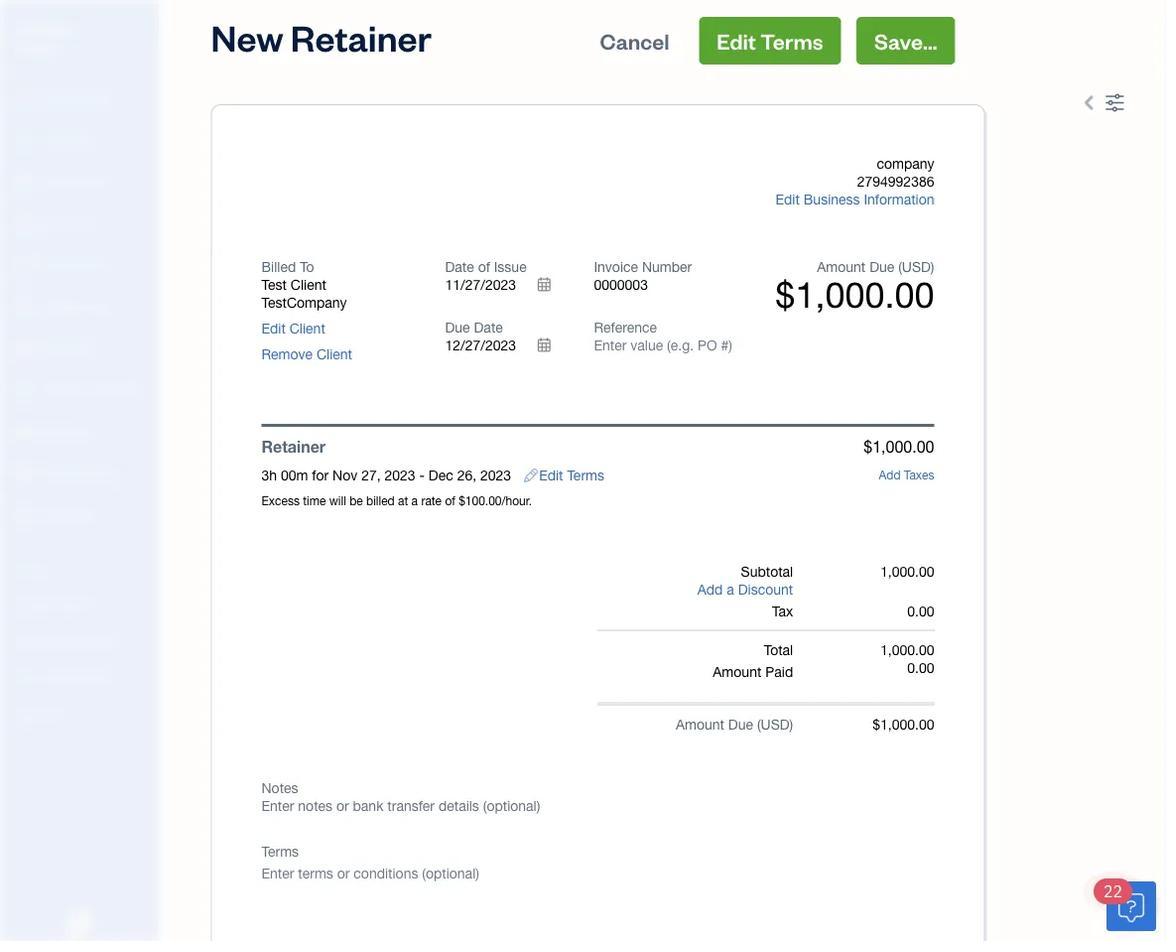 Task type: locate. For each thing, give the bounding box(es) containing it.
0 horizontal spatial edit terms button
[[523, 467, 605, 484]]

amount down business
[[817, 259, 866, 275]]

1 vertical spatial company
[[877, 155, 935, 172]]

amount inside amount due ( usd ) $1,000.00
[[817, 259, 866, 275]]

1 vertical spatial date
[[474, 319, 503, 336]]

due down information
[[870, 259, 895, 275]]

1 vertical spatial 0.00
[[908, 659, 935, 676]]

1 vertical spatial 1,000.00
[[880, 641, 935, 658]]

3h
[[262, 467, 277, 483]]

$1,000.00 up add taxes dropdown button
[[864, 437, 935, 456]]

( for amount due ( usd ) $1,000.00
[[899, 259, 902, 275]]

) for amount due ( usd )
[[790, 716, 793, 732]]

team
[[15, 596, 46, 612]]

0 horizontal spatial add
[[698, 581, 723, 597]]

0 horizontal spatial edit terms
[[539, 467, 605, 483]]

1 vertical spatial retainer
[[262, 437, 326, 456]]

client down to on the left top of page
[[291, 276, 326, 293]]

12/27/2023
[[445, 337, 516, 353]]

usd down paid
[[761, 716, 790, 732]]

company inside main element
[[16, 18, 77, 37]]

0 vertical spatial amount
[[817, 259, 866, 275]]

1 2023 from the left
[[385, 467, 416, 483]]

remove
[[262, 346, 313, 362]]

items and services
[[15, 633, 120, 649]]

(
[[899, 259, 902, 275], [757, 716, 761, 732]]

client down the testcompany
[[290, 320, 325, 337]]

0000003
[[594, 276, 648, 293]]

2 horizontal spatial terms
[[761, 26, 823, 55]]

amount due ( usd )
[[676, 716, 793, 732]]

-
[[419, 467, 425, 483]]

due for amount due ( usd )
[[728, 716, 753, 732]]

usd down information
[[902, 259, 931, 275]]

edit
[[717, 26, 756, 55], [776, 191, 800, 207], [262, 320, 286, 337], [539, 467, 563, 483]]

due
[[870, 259, 895, 275], [445, 319, 470, 336], [728, 716, 753, 732]]

$1,000.00 down edit business information button
[[776, 273, 935, 315]]

timer image
[[13, 380, 37, 400]]

discount
[[738, 581, 793, 597]]

2 vertical spatial amount
[[676, 716, 725, 732]]

) inside amount due ( usd ) $1,000.00
[[931, 259, 935, 275]]

0 vertical spatial usd
[[902, 259, 931, 275]]

1,000.00 for 1,000.00 0.00
[[880, 641, 935, 658]]

1 vertical spatial client
[[290, 320, 325, 337]]

bank connections link
[[5, 661, 153, 696]]

main element
[[0, 0, 208, 941]]

amount down the total amount paid
[[676, 716, 725, 732]]

27,
[[361, 467, 381, 483]]

1 horizontal spatial )
[[931, 259, 935, 275]]

edit inside company 2794992386 edit business information
[[776, 191, 800, 207]]

company up owner
[[16, 18, 77, 37]]

0 horizontal spatial due
[[445, 319, 470, 336]]

0 vertical spatial client
[[291, 276, 326, 293]]

1 horizontal spatial add
[[879, 468, 901, 481]]

for
[[312, 467, 329, 483]]

to
[[300, 259, 314, 275]]

edit client button
[[262, 320, 325, 338]]

add a discount button
[[698, 580, 793, 598]]

0 vertical spatial )
[[931, 259, 935, 275]]

notes
[[262, 779, 298, 796]]

0 horizontal spatial usd
[[761, 716, 790, 732]]

2 horizontal spatial due
[[870, 259, 895, 275]]

client
[[291, 276, 326, 293], [290, 320, 325, 337], [317, 346, 352, 362]]

retainer
[[291, 13, 432, 60], [262, 437, 326, 456]]

0 vertical spatial date
[[445, 259, 474, 275]]

invoice image
[[13, 213, 37, 233]]

0000003 button
[[594, 276, 738, 294]]

items and services link
[[5, 624, 153, 659]]

1,000.00 0.00
[[880, 641, 935, 676]]

1 vertical spatial due
[[445, 319, 470, 336]]

save…
[[874, 26, 938, 55]]

add
[[879, 468, 901, 481], [698, 581, 723, 597]]

a
[[727, 581, 734, 597]]

( inside amount due ( usd ) $1,000.00
[[899, 259, 902, 275]]

0 horizontal spatial (
[[757, 716, 761, 732]]

usd inside amount due ( usd ) $1,000.00
[[902, 259, 931, 275]]

amount
[[817, 259, 866, 275], [713, 663, 762, 679], [676, 716, 725, 732]]

total amount paid
[[713, 641, 793, 679]]

11/27/2023
[[445, 276, 516, 293]]

1 horizontal spatial usd
[[902, 259, 931, 275]]

2023
[[385, 467, 416, 483], [480, 467, 511, 483]]

company
[[16, 18, 77, 37], [877, 155, 935, 172]]

2 vertical spatial terms
[[262, 843, 299, 859]]

add left taxes
[[879, 468, 901, 481]]

issue
[[494, 259, 527, 275]]

money image
[[13, 422, 37, 442]]

1 vertical spatial amount
[[713, 663, 762, 679]]

1,000.00 for 1,000.00
[[880, 563, 935, 579]]

0 vertical spatial 0.00
[[908, 603, 935, 619]]

1 vertical spatial edit terms button
[[523, 467, 605, 484]]

taxes
[[904, 468, 935, 481]]

date inside date of issue 11/27/2023
[[445, 259, 474, 275]]

0 horizontal spatial 2023
[[385, 467, 416, 483]]

date of issue 11/27/2023
[[445, 259, 527, 293]]

1 1,000.00 from the top
[[880, 563, 935, 579]]

0 vertical spatial (
[[899, 259, 902, 275]]

0 vertical spatial company
[[16, 18, 77, 37]]

business
[[804, 191, 860, 207]]

0 vertical spatial due
[[870, 259, 895, 275]]

company inside company 2794992386 edit business information
[[877, 155, 935, 172]]

1 horizontal spatial edit terms
[[717, 26, 823, 55]]

due for amount due ( usd ) $1,000.00
[[870, 259, 895, 275]]

0 vertical spatial edit terms button
[[699, 17, 841, 65]]

client right remove
[[317, 346, 352, 362]]

2 vertical spatial client
[[317, 346, 352, 362]]

save… button
[[857, 17, 955, 65]]

services
[[72, 633, 120, 649]]

amount left paid
[[713, 663, 762, 679]]

1 horizontal spatial edit terms button
[[699, 17, 841, 65]]

payment image
[[13, 255, 37, 275]]

due date 12/27/2023
[[445, 319, 516, 353]]

1 horizontal spatial 2023
[[480, 467, 511, 483]]

add taxes button
[[879, 467, 935, 482]]

number
[[642, 259, 692, 275]]

1 vertical spatial )
[[790, 716, 793, 732]]

total
[[764, 641, 793, 658]]

26,
[[457, 467, 477, 483]]

( down the total amount paid
[[757, 716, 761, 732]]

2023 up add a description (optional). text field on the bottom of the page
[[480, 467, 511, 483]]

0 vertical spatial add
[[879, 468, 901, 481]]

1 vertical spatial usd
[[761, 716, 790, 732]]

1 vertical spatial add
[[698, 581, 723, 597]]

( down information
[[899, 259, 902, 275]]

testcompany
[[262, 294, 347, 311]]

edit terms
[[717, 26, 823, 55], [539, 467, 605, 483]]

1 vertical spatial (
[[757, 716, 761, 732]]

3h 00m for nov 27, 2023 - dec 26, 2023
[[262, 467, 511, 483]]

due inside amount due ( usd ) $1,000.00
[[870, 259, 895, 275]]

) down information
[[931, 259, 935, 275]]

due down the total amount paid
[[728, 716, 753, 732]]

due up 12/27/2023
[[445, 319, 470, 336]]

date up 12/27/2023
[[474, 319, 503, 336]]

1 0.00 from the top
[[908, 603, 935, 619]]

amount for amount due ( usd )
[[676, 716, 725, 732]]

00m
[[281, 467, 308, 483]]

usd for amount due ( usd )
[[761, 716, 790, 732]]

apps
[[15, 559, 44, 576]]

edit terms button
[[699, 17, 841, 65], [523, 467, 605, 484]]

team members link
[[5, 588, 153, 622]]

new
[[211, 13, 284, 60]]

1 horizontal spatial company
[[877, 155, 935, 172]]

add left 'a'
[[698, 581, 723, 597]]

items
[[15, 633, 46, 649]]

Reference Number text field
[[594, 337, 734, 354]]

$1,000.00
[[776, 273, 935, 315], [864, 437, 935, 456], [873, 716, 935, 732]]

2 1,000.00 from the top
[[880, 641, 935, 658]]

1 horizontal spatial terms
[[567, 467, 605, 483]]

1 vertical spatial $1,000.00
[[864, 437, 935, 456]]

edit terms button for new retainer
[[699, 17, 841, 65]]

Notes text field
[[262, 797, 935, 814]]

add taxes
[[879, 468, 935, 481]]

reference
[[594, 319, 657, 336]]

2 0.00 from the top
[[908, 659, 935, 676]]

date left of
[[445, 259, 474, 275]]

2023 left -
[[385, 467, 416, 483]]

of
[[478, 259, 490, 275]]

1 horizontal spatial (
[[899, 259, 902, 275]]

date
[[445, 259, 474, 275], [474, 319, 503, 336]]

usd
[[902, 259, 931, 275], [761, 716, 790, 732]]

edit business information button
[[776, 191, 935, 208]]

0 vertical spatial 1,000.00
[[880, 563, 935, 579]]

cancel button
[[582, 17, 687, 65]]

)
[[931, 259, 935, 275], [790, 716, 793, 732]]

invoice
[[594, 259, 638, 275]]

company owner
[[16, 18, 77, 56]]

1 horizontal spatial due
[[728, 716, 753, 732]]

0.00
[[908, 603, 935, 619], [908, 659, 935, 676]]

company up 2794992386
[[877, 155, 935, 172]]

0 horizontal spatial )
[[790, 716, 793, 732]]

connections
[[46, 670, 117, 686]]

0 horizontal spatial company
[[16, 18, 77, 37]]

due inside "due date 12/27/2023"
[[445, 319, 470, 336]]

terms
[[761, 26, 823, 55], [567, 467, 605, 483], [262, 843, 299, 859]]

1,000.00
[[880, 563, 935, 579], [880, 641, 935, 658]]

$1,000.00 down 1,000.00 0.00
[[873, 716, 935, 732]]

11/27/2023 button
[[445, 276, 564, 294]]

) down paid
[[790, 716, 793, 732]]

2 vertical spatial due
[[728, 716, 753, 732]]



Task type: describe. For each thing, give the bounding box(es) containing it.
client image
[[13, 130, 37, 150]]

1 vertical spatial terms
[[567, 467, 605, 483]]

settings
[[15, 706, 60, 723]]

project image
[[13, 338, 37, 358]]

subtotal add a discount tax
[[698, 563, 793, 619]]

22
[[1104, 881, 1123, 902]]

edit terms button for retainer
[[523, 467, 605, 484]]

tax
[[772, 603, 793, 619]]

( for amount due ( usd )
[[757, 716, 761, 732]]

22 button
[[1094, 879, 1156, 931]]

team members
[[15, 596, 101, 612]]

freshbooks image
[[64, 909, 95, 933]]

) for amount due ( usd ) $1,000.00
[[931, 259, 935, 275]]

members
[[49, 596, 101, 612]]

add inside dropdown button
[[879, 468, 901, 481]]

and
[[48, 633, 69, 649]]

settings image
[[1105, 90, 1125, 114]]

add inside "subtotal add a discount tax"
[[698, 581, 723, 597]]

company for company 2794992386 edit business information
[[877, 155, 935, 172]]

billed
[[262, 259, 296, 275]]

1 vertical spatial edit terms
[[539, 467, 605, 483]]

0 vertical spatial $1,000.00
[[776, 273, 935, 315]]

2 2023 from the left
[[480, 467, 511, 483]]

test
[[262, 276, 287, 293]]

0 vertical spatial retainer
[[291, 13, 432, 60]]

expense image
[[13, 297, 37, 317]]

Add a description (optional). text field
[[262, 492, 733, 508]]

Terms text field
[[262, 864, 935, 882]]

2794992386
[[857, 173, 935, 190]]

chevronleft image
[[1080, 90, 1101, 114]]

paid
[[766, 663, 793, 679]]

estimate image
[[13, 172, 37, 192]]

edit inside billed to test client testcompany edit client remove client
[[262, 320, 286, 337]]

0 vertical spatial edit terms
[[717, 26, 823, 55]]

amount for amount due ( usd ) $1,000.00
[[817, 259, 866, 275]]

0 horizontal spatial terms
[[262, 843, 299, 859]]

invoice number 0000003
[[594, 259, 692, 293]]

apps link
[[5, 551, 153, 586]]

dashboard image
[[13, 88, 37, 108]]

date inside "due date 12/27/2023"
[[474, 319, 503, 336]]

report image
[[13, 505, 37, 525]]

amount inside the total amount paid
[[713, 663, 762, 679]]

0 vertical spatial terms
[[761, 26, 823, 55]]

nov
[[333, 467, 358, 483]]

settings link
[[5, 698, 153, 733]]

0.00 inside 1,000.00 0.00
[[908, 659, 935, 676]]

2 vertical spatial $1,000.00
[[873, 716, 935, 732]]

usd for amount due ( usd ) $1,000.00
[[902, 259, 931, 275]]

chart image
[[13, 464, 37, 483]]

amount due ( usd ) $1,000.00
[[776, 259, 935, 315]]

remove client button
[[262, 345, 352, 363]]

company for company owner
[[16, 18, 77, 37]]

12/27/2023 button
[[445, 337, 564, 354]]

company 2794992386 edit business information
[[776, 155, 935, 207]]

cancel
[[600, 26, 670, 55]]

owner
[[16, 39, 55, 56]]

subtotal
[[741, 563, 793, 579]]

bank connections
[[15, 670, 117, 686]]

billed to test client testcompany edit client remove client
[[262, 259, 352, 362]]

dec
[[429, 467, 453, 483]]

information
[[864, 191, 935, 207]]

new retainer
[[211, 13, 432, 60]]

pencil image
[[523, 467, 539, 484]]

bank
[[15, 670, 43, 686]]

resource center badge image
[[1107, 881, 1156, 931]]



Task type: vqa. For each thing, say whether or not it's contained in the screenshot.
Report to the top
no



